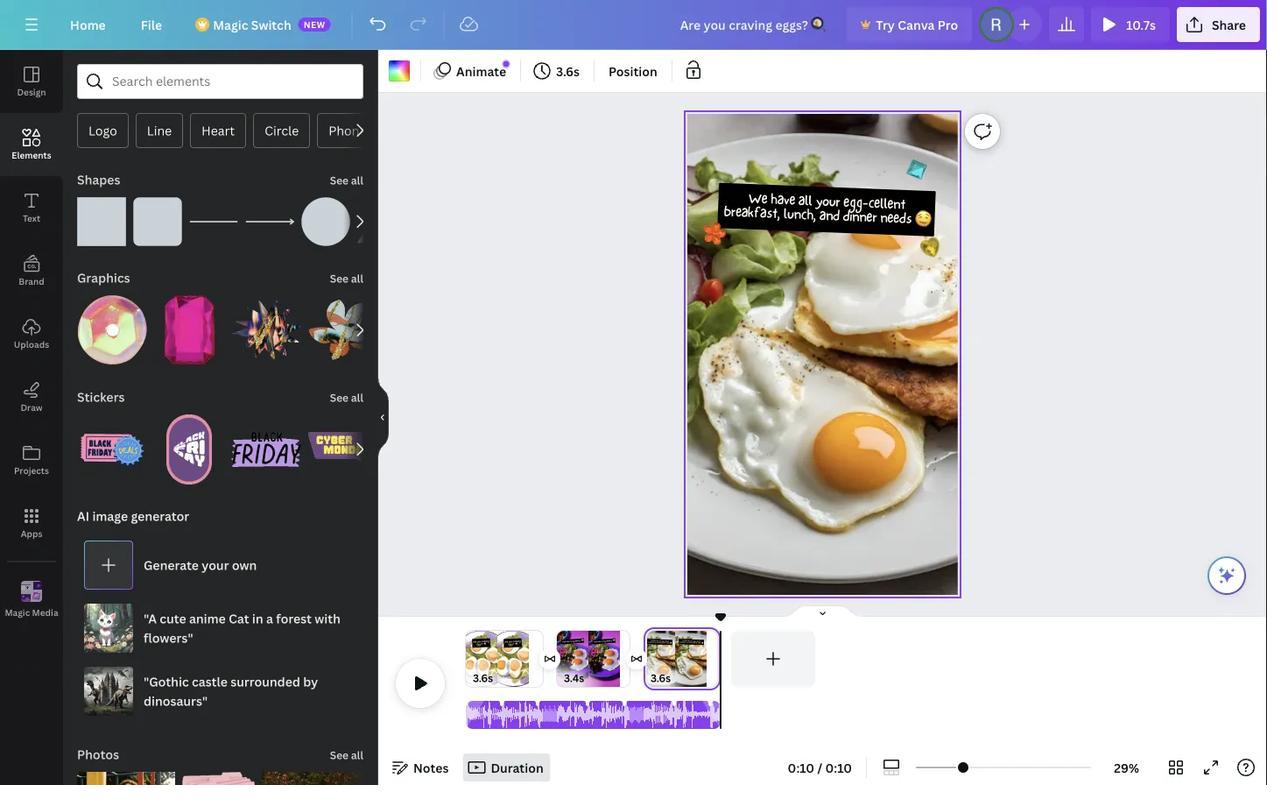 Task type: describe. For each thing, give the bounding box(es) containing it.
see all button for graphics
[[328, 260, 365, 295]]

and
[[819, 204, 841, 230]]

canva
[[898, 16, 935, 33]]

2 are from the left
[[505, 639, 508, 645]]

a
[[266, 610, 273, 627]]

"a
[[144, 610, 157, 627]]

dinner
[[843, 205, 878, 231]]

line
[[147, 122, 172, 139]]

phone
[[329, 122, 367, 139]]

share
[[1213, 16, 1247, 33]]

new
[[304, 18, 326, 30]]

anime
[[189, 610, 226, 627]]

generator
[[131, 508, 189, 524]]

see all button for stickers
[[328, 379, 365, 414]]

2 horizontal spatial 3.6s
[[651, 671, 671, 685]]

duration button
[[463, 754, 551, 782]]

2 to from the left
[[602, 640, 604, 643]]

29% button
[[1099, 754, 1156, 782]]

we
[[748, 187, 768, 213]]

needs
[[880, 206, 913, 233]]

egg-
[[844, 191, 869, 217]]

design button
[[0, 50, 63, 113]]

elements button
[[0, 113, 63, 176]]

all for photos
[[351, 748, 364, 762]]

square image
[[77, 197, 126, 246]]

uploads
[[14, 338, 49, 350]]

generate your own
[[144, 557, 257, 573]]

brand button
[[0, 239, 63, 302]]

portrait of a woman in the garden image
[[262, 772, 367, 785]]

phone button
[[317, 113, 378, 148]]

see all for graphics
[[330, 271, 364, 286]]

castle
[[192, 673, 228, 690]]

2 egg from the left
[[604, 639, 607, 643]]

draw button
[[0, 365, 63, 428]]

1 head from the left
[[566, 640, 570, 644]]

heart button
[[190, 113, 246, 148]]

apps button
[[0, 492, 63, 555]]

2 add this line to the canvas image from the left
[[245, 197, 294, 246]]

home
[[70, 16, 106, 33]]

share button
[[1178, 7, 1261, 42]]

with
[[315, 610, 341, 627]]

0 horizontal spatial 3.6s
[[473, 671, 493, 685]]

canva assistant image
[[1217, 565, 1238, 586]]

trimming position slider
[[466, 701, 721, 729]]

see all for stickers
[[330, 390, 364, 405]]

lunch,
[[783, 202, 817, 229]]

1 horizontal spatial 3.6s button
[[528, 57, 587, 85]]

try canva pro button
[[847, 7, 973, 42]]

uploads button
[[0, 302, 63, 365]]

all for graphics
[[351, 271, 364, 286]]

hide pages image
[[781, 605, 865, 619]]

file
[[141, 16, 162, 33]]

2 bakery! from the left
[[607, 639, 613, 643]]

29%
[[1115, 759, 1140, 776]]

pro
[[938, 16, 959, 33]]

3.4s button
[[564, 669, 585, 687]]

1 are you craving eggs? 🍳 from the left
[[473, 639, 489, 647]]

🤤
[[915, 207, 930, 233]]

abstract flower scrapbook element image
[[308, 295, 379, 365]]

see all for shapes
[[330, 173, 364, 188]]

1 🍳 from the left
[[483, 642, 486, 647]]

2 0:10 from the left
[[826, 759, 853, 776]]

forest
[[276, 610, 312, 627]]

we have all your egg-cellent breakfast, lunch, and dinner needs 🤤
[[724, 187, 930, 233]]

1 egg from the left
[[572, 639, 575, 643]]

notes
[[414, 759, 449, 776]]

logo button
[[77, 113, 129, 148]]

photos
[[77, 746, 119, 763]]

"a cute anime cat in a forest with flowers"
[[144, 610, 341, 646]]

projects button
[[0, 428, 63, 492]]

see for stickers
[[330, 390, 349, 405]]

elements
[[12, 149, 51, 161]]

new image
[[503, 61, 510, 67]]

graphics button
[[75, 260, 132, 295]]

see for photos
[[330, 748, 349, 762]]

animate button
[[428, 57, 514, 85]]

breakfast,
[[724, 200, 781, 228]]

"gothic castle surrounded by dinosaurs"
[[144, 673, 318, 709]]

"gothic
[[144, 673, 189, 690]]

shapes
[[77, 171, 120, 188]]

logo
[[88, 122, 117, 139]]

circle button
[[253, 113, 310, 148]]

0:10 / 0:10
[[788, 759, 853, 776]]

2 head from the left
[[598, 640, 602, 644]]

cellent
[[868, 191, 907, 218]]

try canva pro
[[876, 16, 959, 33]]

rounded square image
[[133, 197, 182, 246]]

apps
[[21, 527, 42, 539]]

2 horizontal spatial 3.6s button
[[651, 669, 671, 687]]

magic for magic media
[[5, 607, 30, 618]]

1 are from the left
[[473, 639, 477, 645]]

magic for magic switch
[[213, 16, 248, 33]]

1 eggs? from the left
[[477, 642, 483, 647]]

pink folder image
[[182, 772, 255, 785]]

flowers"
[[144, 630, 193, 646]]

image
[[92, 508, 128, 524]]

surrounded
[[231, 673, 300, 690]]



Task type: vqa. For each thing, say whether or not it's contained in the screenshot.
left eggs?
yes



Task type: locate. For each thing, give the bounding box(es) containing it.
#ffffff image
[[389, 60, 410, 81]]

0 horizontal spatial your
[[202, 557, 229, 573]]

see up abstract flower scrapbook element image
[[330, 271, 349, 286]]

all right have on the right top of the page
[[798, 189, 813, 215]]

trimming, end edge slider
[[531, 631, 543, 687], [618, 631, 630, 687], [705, 631, 721, 687], [709, 701, 721, 729]]

magic media
[[5, 607, 58, 618]]

you
[[477, 639, 481, 644], [509, 639, 513, 644]]

Search elements search field
[[112, 65, 329, 98]]

then
[[562, 640, 566, 644], [594, 640, 598, 644]]

see for graphics
[[330, 271, 349, 286]]

1 bakery! from the left
[[575, 639, 581, 643]]

magic left switch
[[213, 16, 248, 33]]

bakery! up trimming position slider
[[607, 639, 613, 643]]

your
[[816, 189, 841, 216], [202, 557, 229, 573]]

see all up white circle shape image
[[330, 173, 364, 188]]

1 vertical spatial magic
[[5, 607, 30, 618]]

all left hide image
[[351, 390, 364, 405]]

🥪 up trimming position slider
[[613, 639, 615, 643]]

stickers button
[[75, 379, 127, 414]]

0 horizontal spatial you
[[477, 639, 481, 644]]

4 see all button from the top
[[328, 737, 365, 772]]

trimming, start edge slider
[[466, 631, 478, 687], [557, 631, 570, 687], [644, 631, 660, 687], [466, 701, 478, 729]]

3 see from the top
[[330, 390, 349, 405]]

shiny pink disc image
[[77, 295, 147, 365]]

magic inside main menu bar
[[213, 16, 248, 33]]

1 horizontal spatial 🥪
[[613, 639, 615, 643]]

2 see from the top
[[330, 271, 349, 286]]

0 horizontal spatial eggs?
[[477, 642, 483, 647]]

Design title text field
[[666, 7, 840, 42]]

3 see all from the top
[[330, 390, 364, 405]]

then head to egg bakery! 🥪
[[562, 639, 584, 644], [594, 639, 615, 644]]

try
[[876, 16, 895, 33]]

see up portrait of a woman in the garden image in the left bottom of the page
[[330, 748, 349, 762]]

side panel tab list
[[0, 50, 63, 632]]

see all left hide image
[[330, 390, 364, 405]]

see all
[[330, 173, 364, 188], [330, 271, 364, 286], [330, 390, 364, 405], [330, 748, 364, 762]]

0 horizontal spatial 0:10
[[788, 759, 815, 776]]

see left hide image
[[330, 390, 349, 405]]

line button
[[136, 113, 183, 148]]

1 vertical spatial your
[[202, 557, 229, 573]]

see all button for photos
[[328, 737, 365, 772]]

3.6s
[[556, 63, 580, 79], [473, 671, 493, 685], [651, 671, 671, 685]]

1 add this line to the canvas image from the left
[[189, 197, 238, 246]]

position
[[609, 63, 658, 79]]

1 horizontal spatial head
[[598, 640, 602, 644]]

all inside we have all your egg-cellent breakfast, lunch, and dinner needs 🤤
[[798, 189, 813, 215]]

10.7s button
[[1092, 7, 1171, 42]]

see all button left hide image
[[328, 379, 365, 414]]

1 horizontal spatial to
[[602, 640, 604, 643]]

1 horizontal spatial 3.6s
[[556, 63, 580, 79]]

2 you from the left
[[509, 639, 513, 644]]

abstract scrapbook element image
[[231, 295, 301, 365]]

switch
[[251, 16, 291, 33]]

young woman in a playground in the park image
[[77, 772, 175, 785]]

graphics
[[77, 269, 130, 286]]

own
[[232, 557, 257, 573]]

1 horizontal spatial magic
[[213, 16, 248, 33]]

1 see from the top
[[330, 173, 349, 188]]

1 horizontal spatial bakery!
[[607, 639, 613, 643]]

hide image
[[378, 375, 389, 460]]

draw
[[21, 401, 43, 413]]

2 are you craving eggs? 🍳 from the left
[[505, 639, 521, 647]]

4 see all from the top
[[330, 748, 364, 762]]

2 then from the left
[[594, 640, 598, 644]]

1 then from the left
[[562, 640, 566, 644]]

2 see all button from the top
[[328, 260, 365, 295]]

egg
[[572, 639, 575, 643], [604, 639, 607, 643]]

1 horizontal spatial eggs?
[[508, 642, 515, 647]]

0 horizontal spatial 🍳
[[483, 642, 486, 647]]

to up trimming position slider
[[602, 640, 604, 643]]

1 🥪 from the left
[[581, 639, 584, 643]]

0 vertical spatial magic
[[213, 16, 248, 33]]

see all for photos
[[330, 748, 364, 762]]

your left own
[[202, 557, 229, 573]]

add this line to the canvas image right rounded square "image"
[[189, 197, 238, 246]]

1 horizontal spatial 🍳
[[515, 642, 518, 647]]

projects
[[14, 464, 49, 476]]

2 eggs? from the left
[[508, 642, 515, 647]]

0 horizontal spatial craving
[[482, 639, 489, 644]]

have
[[771, 188, 796, 214]]

cat
[[229, 610, 249, 627]]

0 horizontal spatial head
[[566, 640, 570, 644]]

2 then head to egg bakery! 🥪 from the left
[[594, 639, 615, 644]]

all up portrait of a woman in the garden image in the left bottom of the page
[[351, 748, 364, 762]]

bakery!
[[575, 639, 581, 643], [607, 639, 613, 643]]

circle
[[265, 122, 299, 139]]

0 horizontal spatial 🥪
[[581, 639, 584, 643]]

1 horizontal spatial are
[[505, 639, 508, 645]]

your left egg-
[[816, 189, 841, 216]]

0 horizontal spatial then head to egg bakery! 🥪
[[562, 639, 584, 644]]

file button
[[127, 7, 176, 42]]

1 see all from the top
[[330, 173, 364, 188]]

1 horizontal spatial 0:10
[[826, 759, 853, 776]]

1 horizontal spatial you
[[509, 639, 513, 644]]

0:10 right /
[[826, 759, 853, 776]]

1 horizontal spatial then head to egg bakery! 🥪
[[594, 639, 615, 644]]

bakery! up 3.4s
[[575, 639, 581, 643]]

0 horizontal spatial are
[[473, 639, 477, 645]]

2 🥪 from the left
[[613, 639, 615, 643]]

see all up portrait of a woman in the garden image in the left bottom of the page
[[330, 748, 364, 762]]

text
[[23, 212, 40, 224]]

add this line to the canvas image
[[189, 197, 238, 246], [245, 197, 294, 246]]

ai
[[77, 508, 89, 524]]

🥪
[[581, 639, 584, 643], [613, 639, 615, 643]]

all for stickers
[[351, 390, 364, 405]]

see all button down white circle shape image
[[328, 260, 365, 295]]

2 craving from the left
[[513, 639, 521, 644]]

1 to from the left
[[570, 640, 572, 643]]

design
[[17, 86, 46, 98]]

0 horizontal spatial then
[[562, 640, 566, 644]]

magic inside button
[[5, 607, 30, 618]]

see all up abstract flower scrapbook element image
[[330, 271, 364, 286]]

/
[[818, 759, 823, 776]]

then up 3.4s
[[562, 640, 566, 644]]

then head to egg bakery! 🥪 up 3.4s
[[562, 639, 584, 644]]

10.7s
[[1127, 16, 1157, 33]]

animate
[[457, 63, 507, 79]]

1 then head to egg bakery! 🥪 from the left
[[562, 639, 584, 644]]

1 0:10 from the left
[[788, 759, 815, 776]]

cute
[[160, 610, 186, 627]]

to
[[570, 640, 572, 643], [602, 640, 604, 643]]

craving
[[482, 639, 489, 644], [513, 639, 521, 644]]

2 🍳 from the left
[[515, 642, 518, 647]]

main menu bar
[[0, 0, 1268, 50]]

0:10
[[788, 759, 815, 776], [826, 759, 853, 776]]

head up 3.4s
[[566, 640, 570, 644]]

head
[[566, 640, 570, 644], [598, 640, 602, 644]]

duration
[[491, 759, 544, 776]]

all up triangle up image
[[351, 173, 364, 188]]

notes button
[[386, 754, 456, 782]]

0 horizontal spatial add this line to the canvas image
[[189, 197, 238, 246]]

then head to egg bakery! 🥪 up trimming position slider
[[594, 639, 615, 644]]

your inside we have all your egg-cellent breakfast, lunch, and dinner needs 🤤
[[816, 189, 841, 216]]

1 horizontal spatial egg
[[604, 639, 607, 643]]

1 craving from the left
[[482, 639, 489, 644]]

1 you from the left
[[477, 639, 481, 644]]

0 vertical spatial your
[[816, 189, 841, 216]]

4 see from the top
[[330, 748, 349, 762]]

are
[[473, 639, 477, 645], [505, 639, 508, 645]]

magic switch
[[213, 16, 291, 33]]

1 horizontal spatial add this line to the canvas image
[[245, 197, 294, 246]]

0 horizontal spatial magic
[[5, 607, 30, 618]]

magic left the media
[[5, 607, 30, 618]]

group
[[77, 187, 126, 246], [133, 187, 182, 246], [301, 187, 350, 246], [77, 285, 147, 365], [154, 285, 224, 365], [231, 285, 301, 365], [308, 295, 379, 365], [77, 404, 147, 485], [154, 404, 224, 485], [231, 414, 301, 485], [308, 414, 379, 485], [77, 761, 175, 785], [182, 761, 255, 785], [262, 761, 367, 785]]

0 horizontal spatial are you craving eggs? 🍳
[[473, 639, 489, 647]]

egg up trimming position slider
[[604, 639, 607, 643]]

1 horizontal spatial are you craving eggs? 🍳
[[505, 639, 521, 647]]

dinosaurs"
[[144, 693, 208, 709]]

shapes button
[[75, 162, 122, 197]]

home link
[[56, 7, 120, 42]]

all
[[351, 173, 364, 188], [798, 189, 813, 215], [351, 271, 364, 286], [351, 390, 364, 405], [351, 748, 364, 762]]

2 see all from the top
[[330, 271, 364, 286]]

0 horizontal spatial bakery!
[[575, 639, 581, 643]]

all up abstract flower scrapbook element image
[[351, 271, 364, 286]]

in
[[252, 610, 263, 627]]

1 horizontal spatial craving
[[513, 639, 521, 644]]

see all button for shapes
[[328, 162, 365, 197]]

magic
[[213, 16, 248, 33], [5, 607, 30, 618]]

generate
[[144, 557, 199, 573]]

0:10 left /
[[788, 759, 815, 776]]

1 see all button from the top
[[328, 162, 365, 197]]

stickers
[[77, 389, 125, 405]]

then up trimming position slider
[[594, 640, 598, 644]]

head up trimming position slider
[[598, 640, 602, 644]]

to up 3.4s
[[570, 640, 572, 643]]

0 horizontal spatial egg
[[572, 639, 575, 643]]

3.4s
[[564, 671, 585, 685]]

are you craving eggs? 🍳
[[473, 639, 489, 647], [505, 639, 521, 647]]

1 horizontal spatial your
[[816, 189, 841, 216]]

Page title text field
[[679, 669, 686, 687]]

0 horizontal spatial to
[[570, 640, 572, 643]]

🥪 up 3.4s
[[581, 639, 584, 643]]

position button
[[602, 57, 665, 85]]

see for shapes
[[330, 173, 349, 188]]

see all button left notes button
[[328, 737, 365, 772]]

all for shapes
[[351, 173, 364, 188]]

media
[[32, 607, 58, 618]]

0 horizontal spatial 3.6s button
[[473, 669, 493, 687]]

3 see all button from the top
[[328, 379, 365, 414]]

1 horizontal spatial then
[[594, 640, 598, 644]]

text button
[[0, 176, 63, 239]]

egg up 3.4s
[[572, 639, 575, 643]]

ai image generator
[[77, 508, 189, 524]]

photos button
[[75, 737, 121, 772]]

magic media button
[[0, 569, 63, 632]]

brand
[[19, 275, 44, 287]]

see up white circle shape image
[[330, 173, 349, 188]]

heart
[[202, 122, 235, 139]]

see all button down phone
[[328, 162, 365, 197]]

3.6s button
[[528, 57, 587, 85], [473, 669, 493, 687], [651, 669, 671, 687]]

triangle up image
[[357, 197, 407, 246]]

white circle shape image
[[301, 197, 350, 246]]

pink jewel scrapbook element image
[[154, 295, 224, 365]]

by
[[303, 673, 318, 690]]

add this line to the canvas image left white circle shape image
[[245, 197, 294, 246]]



